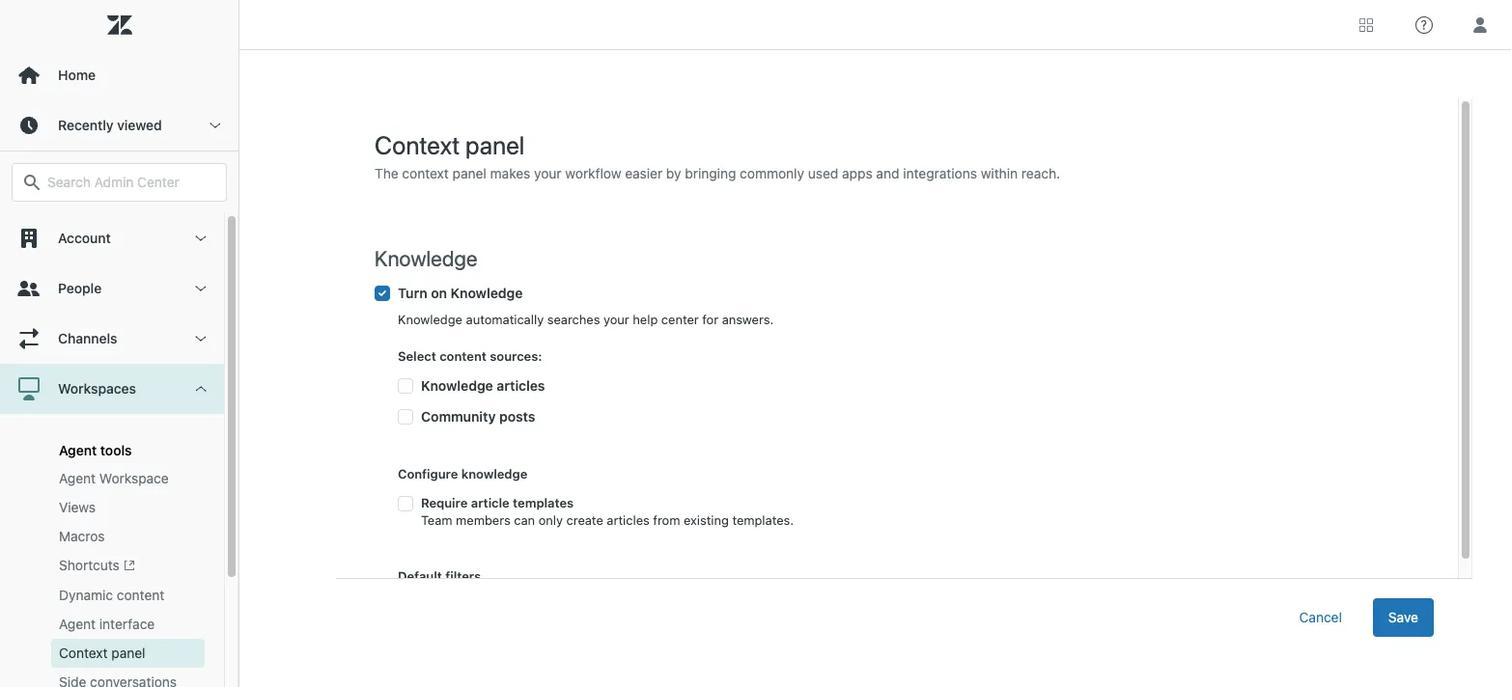 Task type: describe. For each thing, give the bounding box(es) containing it.
agent for agent interface
[[59, 617, 96, 633]]

home
[[58, 67, 96, 83]]

panel
[[111, 646, 145, 662]]

interface
[[99, 617, 155, 633]]

agent interface link
[[51, 611, 205, 640]]

recently
[[58, 117, 114, 133]]

workspaces group
[[0, 414, 224, 688]]

macros link
[[51, 523, 205, 552]]

account
[[58, 230, 111, 246]]

tools
[[100, 442, 132, 459]]

account button
[[0, 213, 224, 264]]

agent tools
[[59, 442, 132, 459]]

agent workspace element
[[59, 469, 169, 489]]

content
[[117, 588, 165, 604]]

shortcuts element
[[59, 556, 135, 577]]

dynamic
[[59, 588, 113, 604]]

agent interface element
[[59, 616, 155, 635]]

agent workspace
[[59, 470, 169, 487]]

home button
[[0, 50, 239, 100]]

macros element
[[59, 527, 105, 547]]

shortcuts
[[59, 557, 120, 574]]

context panel link
[[51, 640, 205, 669]]

side conversations element
[[59, 674, 177, 688]]

workspaces button
[[0, 364, 224, 414]]

agent interface
[[59, 617, 155, 633]]

dynamic content
[[59, 588, 165, 604]]



Task type: vqa. For each thing, say whether or not it's contained in the screenshot.
Agent tools element
yes



Task type: locate. For each thing, give the bounding box(es) containing it.
tree inside primary element
[[0, 213, 239, 688]]

views
[[59, 499, 96, 516]]

dynamic content link
[[51, 582, 205, 611]]

tree item inside tree
[[0, 364, 224, 688]]

zendesk products image
[[1360, 18, 1374, 31]]

agent for agent workspace
[[59, 470, 96, 487]]

context
[[59, 646, 108, 662]]

workspace
[[99, 470, 169, 487]]

dynamic content element
[[59, 587, 165, 606]]

recently viewed
[[58, 117, 162, 133]]

agent workspace link
[[51, 465, 205, 494]]

agent for agent tools
[[59, 442, 97, 459]]

context panel
[[59, 646, 145, 662]]

help image
[[1416, 16, 1434, 33]]

agent tools element
[[59, 442, 132, 459]]

context panel element
[[59, 645, 145, 664]]

views link
[[51, 494, 205, 523]]

agent
[[59, 442, 97, 459], [59, 470, 96, 487], [59, 617, 96, 633]]

people
[[58, 280, 102, 297]]

tree item
[[0, 364, 224, 688]]

1 vertical spatial agent
[[59, 470, 96, 487]]

viewed
[[117, 117, 162, 133]]

agent up views in the bottom left of the page
[[59, 470, 96, 487]]

channels
[[58, 330, 117, 347]]

none search field inside primary element
[[2, 163, 237, 202]]

1 agent from the top
[[59, 442, 97, 459]]

agent left the tools
[[59, 442, 97, 459]]

user menu image
[[1468, 12, 1493, 37]]

2 agent from the top
[[59, 470, 96, 487]]

people button
[[0, 264, 224, 314]]

0 vertical spatial agent
[[59, 442, 97, 459]]

views element
[[59, 498, 96, 518]]

shortcuts link
[[51, 552, 205, 582]]

None search field
[[2, 163, 237, 202]]

recently viewed button
[[0, 100, 239, 151]]

agent up 'context'
[[59, 617, 96, 633]]

agent inside 'link'
[[59, 470, 96, 487]]

tree item containing workspaces
[[0, 364, 224, 688]]

tree containing account
[[0, 213, 239, 688]]

channels button
[[0, 314, 224, 364]]

macros
[[59, 528, 105, 545]]

3 agent from the top
[[59, 617, 96, 633]]

Search Admin Center field
[[47, 174, 214, 191]]

tree
[[0, 213, 239, 688]]

workspaces
[[58, 381, 136, 397]]

2 vertical spatial agent
[[59, 617, 96, 633]]

primary element
[[0, 0, 240, 688]]



